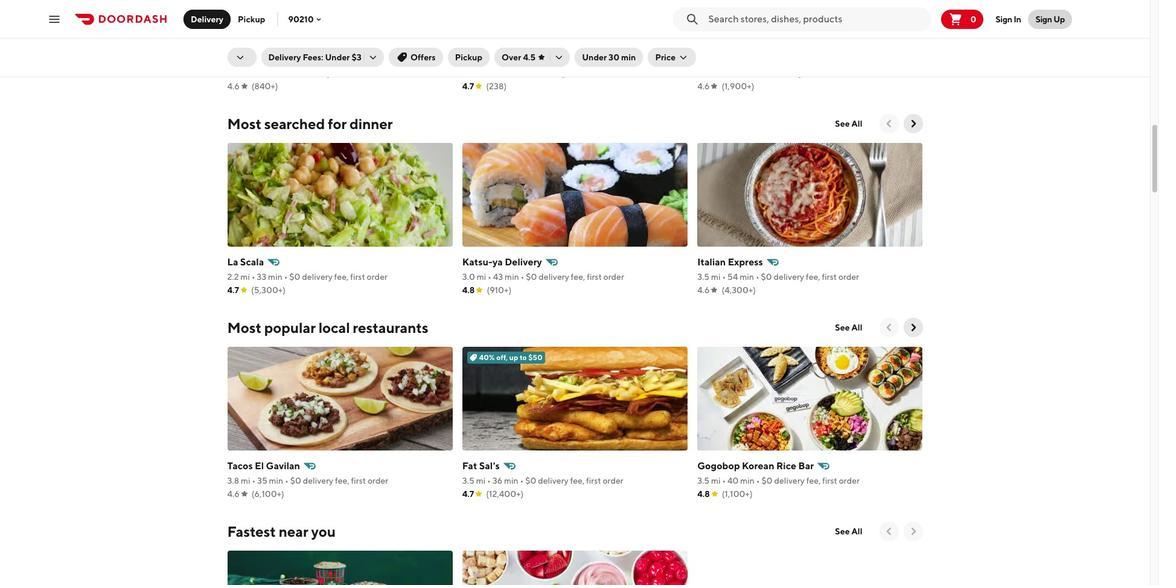 Task type: locate. For each thing, give the bounding box(es) containing it.
min for mediterranean
[[503, 68, 517, 78]]

delivery down rice
[[775, 476, 805, 486]]

0 horizontal spatial delivery
[[191, 14, 224, 24]]

3.5
[[698, 272, 710, 282], [463, 476, 475, 486], [698, 476, 710, 486]]

4.5
[[523, 53, 536, 62]]

min right 54
[[740, 272, 755, 282]]

$​0 down express
[[761, 272, 772, 282]]

delivery right 34
[[773, 68, 803, 78]]

0 vertical spatial most
[[227, 115, 262, 132]]

offers
[[411, 53, 436, 62]]

• down korean
[[757, 476, 760, 486]]

sign inside sign in link
[[996, 14, 1013, 24]]

min for korean
[[741, 476, 755, 486]]

most
[[227, 115, 262, 132], [227, 319, 262, 336]]

order for wally's
[[366, 68, 387, 78]]

$​0 right 33
[[290, 272, 301, 282]]

3.8 mi • 35 min • $​0 delivery fee, first order
[[227, 476, 389, 486]]

4.8 for katsu-ya delivery
[[463, 286, 475, 295]]

delivery for gogobop korean rice bar
[[775, 476, 805, 486]]

fee,
[[333, 68, 348, 78], [569, 68, 583, 78], [805, 68, 820, 78], [334, 272, 349, 282], [571, 272, 586, 282], [806, 272, 821, 282], [335, 476, 350, 486], [571, 476, 585, 486], [807, 476, 821, 486]]

delivery for jojo's mediterranean grill
[[537, 68, 567, 78]]

0 vertical spatial previous button of carousel image
[[883, 118, 896, 130]]

0 vertical spatial all
[[852, 119, 863, 128]]

most inside 'most popular local restaurants' "link"
[[227, 319, 262, 336]]

1 vertical spatial see all
[[836, 323, 863, 333]]

zinqué (zin-kae) 2.2 mi • 34 min • $​0 delivery fee, first order
[[698, 52, 858, 78]]

under 30 min button
[[575, 48, 644, 67]]

4.8 down gogobop
[[698, 490, 710, 499]]

1 horizontal spatial 4.8
[[698, 490, 710, 499]]

most inside most searched for dinner link
[[227, 115, 262, 132]]

see all
[[836, 119, 863, 128], [836, 323, 863, 333], [836, 527, 863, 537]]

delivery up 'most popular local restaurants' "link"
[[302, 272, 333, 282]]

1 horizontal spatial 41
[[493, 68, 501, 78]]

order for la scala
[[367, 272, 388, 282]]

mi inside the zinqué (zin-kae) 2.2 mi • 34 min • $​0 delivery fee, first order
[[711, 68, 720, 78]]

1 vertical spatial see
[[836, 323, 850, 333]]

delivery down grill
[[537, 68, 567, 78]]

$​0 for fat sal's
[[526, 476, 537, 486]]

2 vertical spatial delivery
[[505, 257, 542, 268]]

0 horizontal spatial pickup button
[[231, 9, 273, 29]]

0 vertical spatial 4.7
[[463, 81, 474, 91]]

0 vertical spatial see
[[836, 119, 850, 128]]

most down (840+)
[[227, 115, 262, 132]]

mi down zinqué
[[711, 68, 720, 78]]

1 41 from the left
[[257, 68, 265, 78]]

2 next button of carousel image from the top
[[908, 322, 920, 334]]

0 vertical spatial see all link
[[828, 114, 870, 133]]

first for jojo's mediterranean grill
[[585, 68, 600, 78]]

fastest near you link
[[227, 522, 336, 542]]

sal's
[[479, 461, 500, 472]]

delivery right 36
[[538, 476, 569, 486]]

pickup up the 2.6
[[455, 53, 483, 62]]

min inside button
[[622, 53, 636, 62]]

0 horizontal spatial under
[[325, 53, 350, 62]]

41 up (238)
[[493, 68, 501, 78]]

next button of carousel image for restaurants
[[908, 322, 920, 334]]

mi right 3.8
[[241, 476, 250, 486]]

2 under from the left
[[582, 53, 607, 62]]

2 see all from the top
[[836, 323, 863, 333]]

express
[[728, 257, 763, 268]]

delivery right 54
[[774, 272, 805, 282]]

pickup button up wally's
[[231, 9, 273, 29]]

1 horizontal spatial pickup
[[455, 53, 483, 62]]

3 see all link from the top
[[828, 522, 870, 542]]

• left 33
[[252, 272, 255, 282]]

mi for italian express
[[712, 272, 721, 282]]

mi down la scala
[[241, 272, 250, 282]]

$​0 for jojo's mediterranean grill
[[524, 68, 535, 78]]

4.8
[[463, 286, 475, 295], [698, 490, 710, 499]]

4.7 down the 2.6
[[463, 81, 474, 91]]

most searched for dinner
[[227, 115, 393, 132]]

fastest near you
[[227, 524, 336, 540]]

most popular local restaurants link
[[227, 318, 429, 337]]

see all link for dinner
[[828, 114, 870, 133]]

see
[[836, 119, 850, 128], [836, 323, 850, 333], [836, 527, 850, 537]]

$​0 right 36
[[526, 476, 537, 486]]

0 horizontal spatial 4.8
[[463, 286, 475, 295]]

pickup button up the 2.6
[[448, 48, 490, 67]]

order for italian express
[[839, 272, 860, 282]]

korean
[[742, 461, 775, 472]]

sign
[[996, 14, 1013, 24], [1036, 14, 1053, 24]]

41 up (840+)
[[257, 68, 265, 78]]

2 sign from the left
[[1036, 14, 1053, 24]]

delivery inside button
[[191, 14, 224, 24]]

4.8 down "3.0"
[[463, 286, 475, 295]]

pickup
[[238, 14, 265, 24], [455, 53, 483, 62]]

4.6 for tacos el gavilan
[[227, 490, 240, 499]]

1 vertical spatial pickup
[[455, 53, 483, 62]]

most for most popular local restaurants
[[227, 319, 262, 336]]

(238)
[[487, 81, 507, 91]]

36
[[493, 476, 503, 486]]

1 vertical spatial pickup button
[[448, 48, 490, 67]]

pickup up wally's
[[238, 14, 265, 24]]

mi right the 2.6
[[476, 68, 486, 78]]

2 see from the top
[[836, 323, 850, 333]]

popular
[[264, 319, 316, 336]]

delivery for wally's
[[301, 68, 332, 78]]

mi right "3.0"
[[477, 272, 486, 282]]

• left the 35
[[252, 476, 256, 486]]

2.2 for katsu-ya delivery
[[227, 272, 239, 282]]

$​0 for italian express
[[761, 272, 772, 282]]

most down (5,300+)
[[227, 319, 262, 336]]

order for fat sal's
[[603, 476, 624, 486]]

min right the 35
[[269, 476, 283, 486]]

$​0 down korean
[[762, 476, 773, 486]]

3.5 down gogobop
[[698, 476, 710, 486]]

under left 30 at right
[[582, 53, 607, 62]]

jojo's mediterranean grill
[[463, 52, 579, 64]]

min right 36
[[504, 476, 519, 486]]

1 most from the top
[[227, 115, 262, 132]]

3.5 mi • 40 min • $​0 delivery fee, first order
[[698, 476, 860, 486]]

0 vertical spatial pickup
[[238, 14, 265, 24]]

mi down fat sal's
[[476, 476, 486, 486]]

to
[[520, 353, 527, 362]]

zinqué
[[698, 52, 730, 64]]

order inside the zinqué (zin-kae) 2.2 mi • 34 min • $​0 delivery fee, first order
[[838, 68, 858, 78]]

1 vertical spatial delivery
[[269, 53, 301, 62]]

$​0 down delivery fees: under $3
[[288, 68, 299, 78]]

mi down gogobop
[[712, 476, 721, 486]]

fee, for la scala
[[334, 272, 349, 282]]

$​0 down katsu-ya delivery
[[526, 272, 537, 282]]

4.6 down wally's
[[227, 81, 240, 91]]

first
[[349, 68, 364, 78], [585, 68, 600, 78], [821, 68, 836, 78], [350, 272, 365, 282], [587, 272, 602, 282], [822, 272, 837, 282], [351, 476, 366, 486], [587, 476, 601, 486], [823, 476, 838, 486]]

• up (12,400+)
[[520, 476, 524, 486]]

mi for fat sal's
[[476, 476, 486, 486]]

1 see all link from the top
[[828, 114, 870, 133]]

min down over
[[503, 68, 517, 78]]

gavilan
[[266, 461, 300, 472]]

mi for gogobop korean rice bar
[[712, 476, 721, 486]]

41 for jojo's mediterranean grill
[[493, 68, 501, 78]]

previous button of carousel image
[[883, 118, 896, 130], [883, 322, 896, 334]]

2 horizontal spatial delivery
[[505, 257, 542, 268]]

1 see from the top
[[836, 119, 850, 128]]

$​0 down "gavilan"
[[290, 476, 301, 486]]

all for dinner
[[852, 119, 863, 128]]

4.6
[[227, 81, 240, 91], [698, 81, 710, 91], [698, 286, 710, 295], [227, 490, 240, 499]]

delivery down delivery fees: under $3
[[301, 68, 332, 78]]

price button
[[648, 48, 697, 67]]

mi down italian
[[712, 272, 721, 282]]

pickup button
[[231, 9, 273, 29], [448, 48, 490, 67]]

4.7 for jojo's
[[463, 81, 474, 91]]

delivery for tacos el gavilan
[[303, 476, 334, 486]]

2 all from the top
[[852, 323, 863, 333]]

40
[[728, 476, 739, 486]]

min inside the zinqué (zin-kae) 2.2 mi • 34 min • $​0 delivery fee, first order
[[739, 68, 753, 78]]

fee, for fat sal's
[[571, 476, 585, 486]]

4.7 down fat
[[463, 490, 474, 499]]

sign left up
[[1036, 14, 1053, 24]]

0 vertical spatial see all
[[836, 119, 863, 128]]

up
[[1054, 14, 1066, 24]]

min right 43
[[505, 272, 519, 282]]

fees:
[[303, 53, 324, 62]]

2 most from the top
[[227, 319, 262, 336]]

1 horizontal spatial under
[[582, 53, 607, 62]]

1 vertical spatial most
[[227, 319, 262, 336]]

sign inside "sign up" link
[[1036, 14, 1053, 24]]

0 vertical spatial delivery
[[191, 14, 224, 24]]

41
[[257, 68, 265, 78], [493, 68, 501, 78]]

mi down wally's
[[241, 68, 250, 78]]

3 see all from the top
[[836, 527, 863, 537]]

2 previous button of carousel image from the top
[[883, 322, 896, 334]]

2 41 from the left
[[493, 68, 501, 78]]

41 for wally's
[[257, 68, 265, 78]]

4.8 for gogobop korean rice bar
[[698, 490, 710, 499]]

1 vertical spatial next button of carousel image
[[908, 322, 920, 334]]

0 horizontal spatial sign
[[996, 14, 1013, 24]]

$​0 down kae)
[[760, 68, 771, 78]]

1 previous button of carousel image from the top
[[883, 118, 896, 130]]

delivery for katsu-ya delivery
[[539, 272, 570, 282]]

1 all from the top
[[852, 119, 863, 128]]

offers button
[[389, 48, 443, 67]]

1 next button of carousel image from the top
[[908, 118, 920, 130]]

1 horizontal spatial delivery
[[269, 53, 301, 62]]

• up (5,300+)
[[284, 272, 288, 282]]

order
[[366, 68, 387, 78], [601, 68, 622, 78], [838, 68, 858, 78], [367, 272, 388, 282], [604, 272, 625, 282], [839, 272, 860, 282], [368, 476, 389, 486], [603, 476, 624, 486], [840, 476, 860, 486]]

grill
[[559, 52, 579, 64]]

30
[[609, 53, 620, 62]]

min right 40
[[741, 476, 755, 486]]

1 vertical spatial 4.8
[[698, 490, 710, 499]]

1 vertical spatial all
[[852, 323, 863, 333]]

order for katsu-ya delivery
[[604, 272, 625, 282]]

first for katsu-ya delivery
[[587, 272, 602, 282]]

• left 36
[[487, 476, 491, 486]]

3.5 for most popular local restaurants
[[698, 476, 710, 486]]

min
[[622, 53, 636, 62], [267, 68, 281, 78], [503, 68, 517, 78], [739, 68, 753, 78], [268, 272, 283, 282], [505, 272, 519, 282], [740, 272, 755, 282], [269, 476, 283, 486], [504, 476, 519, 486], [741, 476, 755, 486]]

$​0 down 4.5
[[524, 68, 535, 78]]

sign up link
[[1029, 9, 1073, 29]]

1 vertical spatial 4.7
[[227, 286, 239, 295]]

2 vertical spatial all
[[852, 527, 863, 537]]

2 vertical spatial see all
[[836, 527, 863, 537]]

first for la scala
[[350, 272, 365, 282]]

4.6 down 3.8
[[227, 490, 240, 499]]

under left $3
[[325, 53, 350, 62]]

fee, inside the zinqué (zin-kae) 2.2 mi • 34 min • $​0 delivery fee, first order
[[805, 68, 820, 78]]

sign left in
[[996, 14, 1013, 24]]

searched
[[264, 115, 325, 132]]

0 vertical spatial next button of carousel image
[[908, 118, 920, 130]]

mi
[[241, 68, 250, 78], [476, 68, 486, 78], [711, 68, 720, 78], [241, 272, 250, 282], [477, 272, 486, 282], [712, 272, 721, 282], [241, 476, 250, 486], [476, 476, 486, 486], [712, 476, 721, 486]]

delivery for fat sal's
[[538, 476, 569, 486]]

1 sign from the left
[[996, 14, 1013, 24]]

min right 34
[[739, 68, 753, 78]]

sign in link
[[989, 7, 1029, 31]]

next button of carousel image
[[908, 118, 920, 130], [908, 322, 920, 334]]

see for restaurants
[[836, 323, 850, 333]]

previous button of carousel image for dinner
[[883, 118, 896, 130]]

under
[[325, 53, 350, 62], [582, 53, 607, 62]]

4.6 for italian express
[[698, 286, 710, 295]]

3.5 mi • 36 min • $​0 delivery fee, first order
[[463, 476, 624, 486]]

delivery inside the zinqué (zin-kae) 2.2 mi • 34 min • $​0 delivery fee, first order
[[773, 68, 803, 78]]

2.6 mi • 41 min • $​0 delivery fee, first order
[[463, 68, 622, 78]]

2 vertical spatial see
[[836, 527, 850, 537]]

(12,400+)
[[487, 490, 524, 499]]

2 vertical spatial see all link
[[828, 522, 870, 542]]

all
[[852, 119, 863, 128], [852, 323, 863, 333], [852, 527, 863, 537]]

fee, for gogobop korean rice bar
[[807, 476, 821, 486]]

• left 43
[[488, 272, 492, 282]]

next button of carousel image for dinner
[[908, 118, 920, 130]]

2.2 down la
[[227, 272, 239, 282]]

4.7
[[463, 81, 474, 91], [227, 286, 239, 295], [463, 490, 474, 499]]

$​0 inside the zinqué (zin-kae) 2.2 mi • 34 min • $​0 delivery fee, first order
[[760, 68, 771, 78]]

rice
[[777, 461, 797, 472]]

0 vertical spatial 4.8
[[463, 286, 475, 295]]

3 see from the top
[[836, 527, 850, 537]]

2 vertical spatial 4.7
[[463, 490, 474, 499]]

sign in
[[996, 14, 1022, 24]]

4.7 down la
[[227, 286, 239, 295]]

• down delivery fees: under $3
[[283, 68, 287, 78]]

40%
[[480, 353, 495, 362]]

gogobop korean rice bar
[[698, 461, 814, 472]]

0 horizontal spatial 41
[[257, 68, 265, 78]]

3 all from the top
[[852, 527, 863, 537]]

4.6 down italian
[[698, 286, 710, 295]]

see all for dinner
[[836, 119, 863, 128]]

fee, for tacos el gavilan
[[335, 476, 350, 486]]

min right 30 at right
[[622, 53, 636, 62]]

delivery
[[191, 14, 224, 24], [269, 53, 301, 62], [505, 257, 542, 268]]

min right 33
[[268, 272, 283, 282]]

fee, for katsu-ya delivery
[[571, 272, 586, 282]]

delivery down katsu-ya delivery
[[539, 272, 570, 282]]

over
[[502, 53, 522, 62]]

see all link for restaurants
[[828, 318, 870, 337]]

3.5 down italian
[[698, 272, 710, 282]]

previous button of carousel image for restaurants
[[883, 322, 896, 334]]

1 vertical spatial previous button of carousel image
[[883, 322, 896, 334]]

1 horizontal spatial sign
[[1036, 14, 1053, 24]]

1 see all from the top
[[836, 119, 863, 128]]

2.2 down wally's
[[227, 68, 239, 78]]

1 vertical spatial see all link
[[828, 318, 870, 337]]

$​0
[[288, 68, 299, 78], [524, 68, 535, 78], [760, 68, 771, 78], [290, 272, 301, 282], [526, 272, 537, 282], [761, 272, 772, 282], [290, 476, 301, 486], [526, 476, 537, 486], [762, 476, 773, 486]]

gogobop
[[698, 461, 740, 472]]

open menu image
[[47, 12, 62, 26]]

2.2 down zinqué
[[698, 68, 709, 78]]

delivery up you at the bottom left of the page
[[303, 476, 334, 486]]

italian
[[698, 257, 726, 268]]

40% off, up to $50
[[480, 353, 543, 362]]

2 see all link from the top
[[828, 318, 870, 337]]

90210 button
[[288, 14, 324, 24]]

$​0 for tacos el gavilan
[[290, 476, 301, 486]]



Task type: vqa. For each thing, say whether or not it's contained in the screenshot.
1st Sign from the right
yes



Task type: describe. For each thing, give the bounding box(es) containing it.
(1,100+)
[[722, 490, 753, 499]]

for
[[328, 115, 347, 132]]

previous button of carousel image
[[883, 526, 896, 538]]

over 4.5 button
[[495, 48, 570, 67]]

bar
[[799, 461, 814, 472]]

$​0 for wally's
[[288, 68, 299, 78]]

sign up
[[1036, 14, 1066, 24]]

price
[[656, 53, 676, 62]]

katsu-
[[463, 257, 493, 268]]

0 horizontal spatial pickup
[[238, 14, 265, 24]]

2.2 inside the zinqué (zin-kae) 2.2 mi • 34 min • $​0 delivery fee, first order
[[698, 68, 709, 78]]

• right 43
[[521, 272, 525, 282]]

fat
[[463, 461, 477, 472]]

in
[[1014, 14, 1022, 24]]

0 vertical spatial pickup button
[[231, 9, 273, 29]]

most for most searched for dinner
[[227, 115, 262, 132]]

el
[[255, 461, 264, 472]]

delivery for delivery
[[191, 14, 224, 24]]

fee, for wally's
[[333, 68, 348, 78]]

first inside the zinqué (zin-kae) 2.2 mi • 34 min • $​0 delivery fee, first order
[[821, 68, 836, 78]]

scala
[[240, 257, 264, 268]]

(5,300+)
[[251, 286, 286, 295]]

2.2 mi • 33 min • $​0 delivery fee, first order
[[227, 272, 388, 282]]

Store search: begin typing to search for stores available on DoorDash text field
[[709, 12, 928, 26]]

fee, for italian express
[[806, 272, 821, 282]]

(840+)
[[252, 81, 278, 91]]

min for express
[[740, 272, 755, 282]]

katsu-ya delivery
[[463, 257, 542, 268]]

3.0
[[463, 272, 475, 282]]

3.5 down fat
[[463, 476, 475, 486]]

• down kae)
[[755, 68, 759, 78]]

first for wally's
[[349, 68, 364, 78]]

most searched for dinner link
[[227, 114, 393, 133]]

33
[[257, 272, 267, 282]]

local
[[319, 319, 350, 336]]

0
[[971, 14, 977, 24]]

la scala
[[227, 257, 264, 268]]

3.0 mi • 43 min • $​0 delivery fee, first order
[[463, 272, 625, 282]]

delivery button
[[184, 9, 231, 29]]

kae)
[[753, 52, 772, 64]]

see for dinner
[[836, 119, 850, 128]]

2.6
[[463, 68, 475, 78]]

• up (238)
[[487, 68, 491, 78]]

dinner
[[350, 115, 393, 132]]

ya
[[493, 257, 503, 268]]

mi for la scala
[[241, 272, 250, 282]]

tacos el gavilan
[[227, 461, 300, 472]]

wally's
[[227, 52, 260, 64]]

restaurants
[[353, 319, 429, 336]]

first for italian express
[[822, 272, 837, 282]]

(6,100+)
[[252, 490, 284, 499]]

under 30 min
[[582, 53, 636, 62]]

$​0 for la scala
[[290, 272, 301, 282]]

• left 34
[[722, 68, 726, 78]]

4.7 for fat
[[463, 490, 474, 499]]

90210
[[288, 14, 314, 24]]

• left 54
[[723, 272, 726, 282]]

all for restaurants
[[852, 323, 863, 333]]

min for ya
[[505, 272, 519, 282]]

delivery for la scala
[[302, 272, 333, 282]]

mi for jojo's mediterranean grill
[[476, 68, 486, 78]]

fat sal's
[[463, 461, 500, 472]]

min for sal's
[[504, 476, 519, 486]]

first for fat sal's
[[587, 476, 601, 486]]

35
[[257, 476, 267, 486]]

min for el
[[269, 476, 283, 486]]

over 4.5
[[502, 53, 536, 62]]

3.5 mi • 54 min • $​0 delivery fee, first order
[[698, 272, 860, 282]]

la
[[227, 257, 238, 268]]

• up (840+)
[[252, 68, 255, 78]]

delivery for delivery fees: under $3
[[269, 53, 301, 62]]

(zin-
[[732, 52, 753, 64]]

first for tacos el gavilan
[[351, 476, 366, 486]]

• down "gavilan"
[[285, 476, 289, 486]]

under inside under 30 min button
[[582, 53, 607, 62]]

sign for sign in
[[996, 14, 1013, 24]]

$​0 for katsu-ya delivery
[[526, 272, 537, 282]]

1 under from the left
[[325, 53, 350, 62]]

see all for restaurants
[[836, 323, 863, 333]]

2.2 for jojo's mediterranean grill
[[227, 68, 239, 78]]

delivery fees: under $3
[[269, 53, 362, 62]]

min for scala
[[268, 272, 283, 282]]

• left 40
[[723, 476, 726, 486]]

• down jojo's mediterranean grill
[[519, 68, 522, 78]]

(1,900+)
[[722, 81, 755, 91]]

tacos
[[227, 461, 253, 472]]

• down express
[[756, 272, 760, 282]]

fee, for jojo's mediterranean grill
[[569, 68, 583, 78]]

you
[[311, 524, 336, 540]]

4.7 for la
[[227, 286, 239, 295]]

jojo's
[[463, 52, 488, 64]]

up
[[510, 353, 519, 362]]

4.6 for wally's
[[227, 81, 240, 91]]

$​0 for gogobop korean rice bar
[[762, 476, 773, 486]]

(4,300+)
[[722, 286, 756, 295]]

mi for wally's
[[241, 68, 250, 78]]

italian express
[[698, 257, 763, 268]]

$3
[[352, 53, 362, 62]]

4.6 down zinqué
[[698, 81, 710, 91]]

first for gogobop korean rice bar
[[823, 476, 838, 486]]

(910+)
[[487, 286, 512, 295]]

delivery for italian express
[[774, 272, 805, 282]]

mediterranean
[[490, 52, 557, 64]]

34
[[727, 68, 737, 78]]

sign for sign up
[[1036, 14, 1053, 24]]

3.8
[[227, 476, 239, 486]]

43
[[493, 272, 503, 282]]

2.2 mi • 41 min • $​0 delivery fee, first order
[[227, 68, 387, 78]]

near
[[279, 524, 308, 540]]

most popular local restaurants
[[227, 319, 429, 336]]

fastest
[[227, 524, 276, 540]]

54
[[728, 272, 739, 282]]

3.5 for most searched for dinner
[[698, 272, 710, 282]]

mi for katsu-ya delivery
[[477, 272, 486, 282]]

off,
[[497, 353, 508, 362]]

order for gogobop korean rice bar
[[840, 476, 860, 486]]

next button of carousel image
[[908, 526, 920, 538]]

min up (840+)
[[267, 68, 281, 78]]

0 button
[[942, 9, 984, 29]]

order for jojo's mediterranean grill
[[601, 68, 622, 78]]

$50
[[529, 353, 543, 362]]

mi for tacos el gavilan
[[241, 476, 250, 486]]

order for tacos el gavilan
[[368, 476, 389, 486]]

1 horizontal spatial pickup button
[[448, 48, 490, 67]]



